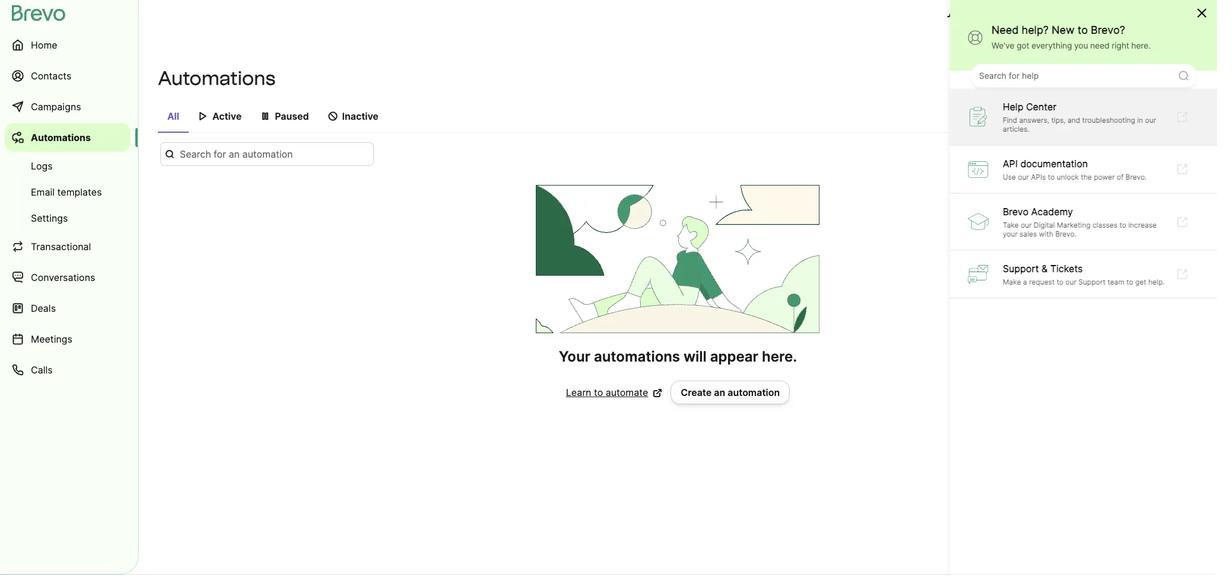 Task type: locate. For each thing, give the bounding box(es) containing it.
automation inside your automations will appear here. tab panel
[[728, 387, 780, 399]]

dxrbf image left paused
[[261, 112, 270, 121]]

1 dxrbf image from the left
[[261, 112, 270, 121]]

0 horizontal spatial automation
[[728, 387, 780, 399]]

0 vertical spatial automation
[[1137, 72, 1189, 84]]

active link
[[189, 104, 251, 132]]

email
[[31, 186, 55, 198]]

automation
[[1137, 72, 1189, 84], [728, 387, 780, 399]]

paused
[[275, 110, 309, 122]]

create for top create an automation button
[[1090, 72, 1121, 84]]

your automations will appear here.
[[559, 349, 797, 366]]

usage and plan
[[962, 11, 1032, 23]]

create an automation inside your automations will appear here. tab panel
[[681, 387, 780, 399]]

dxrbf image
[[261, 112, 270, 121], [328, 112, 338, 121]]

will
[[684, 349, 707, 366]]

dxrbf image inside paused link
[[261, 112, 270, 121]]

1 horizontal spatial create
[[1090, 72, 1121, 84]]

0 horizontal spatial an
[[714, 387, 726, 399]]

usage and plan button
[[938, 5, 1042, 28]]

1 vertical spatial automations
[[31, 132, 91, 144]]

logs link
[[5, 154, 131, 178]]

0 vertical spatial create an automation button
[[1066, 66, 1199, 90]]

an inside your automations will appear here. tab panel
[[714, 387, 726, 399]]

create an automation
[[1090, 72, 1189, 84], [681, 387, 780, 399]]

usage
[[962, 11, 991, 23]]

dxrbf image inside inactive link
[[328, 112, 338, 121]]

create an automation for top create an automation button
[[1090, 72, 1189, 84]]

conversations link
[[5, 264, 131, 292]]

deals link
[[5, 294, 131, 323]]

1 horizontal spatial an
[[1123, 72, 1135, 84]]

1 horizontal spatial create an automation
[[1090, 72, 1189, 84]]

conversations
[[31, 272, 95, 284]]

create
[[1090, 72, 1121, 84], [681, 387, 712, 399]]

2 dxrbf image from the left
[[328, 112, 338, 121]]

create inside your automations will appear here. tab panel
[[681, 387, 712, 399]]

0 vertical spatial create
[[1090, 72, 1121, 84]]

0 horizontal spatial automations
[[31, 132, 91, 144]]

an
[[1123, 72, 1135, 84], [714, 387, 726, 399]]

create an automation button
[[1066, 66, 1199, 90], [671, 381, 790, 405]]

tab list containing all
[[158, 104, 1199, 133]]

1 vertical spatial an
[[714, 387, 726, 399]]

0 vertical spatial an
[[1123, 72, 1135, 84]]

1 vertical spatial create an automation button
[[671, 381, 790, 405]]

0 vertical spatial automations
[[158, 67, 276, 90]]

active
[[213, 110, 242, 122]]

all link
[[158, 104, 189, 133]]

email templates link
[[5, 180, 131, 204]]

transactional link
[[5, 233, 131, 261]]

0 horizontal spatial create an automation button
[[671, 381, 790, 405]]

automations
[[158, 67, 276, 90], [31, 132, 91, 144]]

contacts link
[[5, 62, 131, 90]]

automations link
[[5, 123, 131, 152]]

meetings
[[31, 334, 72, 346]]

0 vertical spatial create an automation
[[1090, 72, 1189, 84]]

1 vertical spatial automation
[[728, 387, 780, 399]]

tab list
[[158, 104, 1199, 133]]

1 horizontal spatial create an automation button
[[1066, 66, 1199, 90]]

automations up logs link
[[31, 132, 91, 144]]

automations up active
[[158, 67, 276, 90]]

to
[[594, 387, 603, 399]]

email templates
[[31, 186, 102, 198]]

0 horizontal spatial create an automation
[[681, 387, 780, 399]]

here.
[[762, 349, 797, 366]]

0 horizontal spatial dxrbf image
[[261, 112, 270, 121]]

calls
[[31, 365, 53, 376]]

0 horizontal spatial create
[[681, 387, 712, 399]]

your automations will appear here. tab panel
[[158, 142, 1199, 405]]

plan
[[1013, 11, 1032, 23]]

1 vertical spatial create an automation
[[681, 387, 780, 399]]

1 horizontal spatial dxrbf image
[[328, 112, 338, 121]]

dxrbf image left inactive
[[328, 112, 338, 121]]

your
[[559, 349, 591, 366]]

1 horizontal spatial automation
[[1137, 72, 1189, 84]]

1 vertical spatial create
[[681, 387, 712, 399]]

campaigns
[[31, 101, 81, 113]]

transactional
[[31, 241, 91, 253]]



Task type: vqa. For each thing, say whether or not it's contained in the screenshot.
the middle DXRBF Image
yes



Task type: describe. For each thing, give the bounding box(es) containing it.
inactive
[[342, 110, 379, 122]]

dxrbf image for paused
[[261, 112, 270, 121]]

dxrbf image
[[198, 112, 208, 121]]

learn to automate
[[566, 387, 649, 399]]

an for create an automation button inside the your automations will appear here. tab panel
[[714, 387, 726, 399]]

templates
[[57, 186, 102, 198]]

learn to automate link
[[566, 386, 663, 400]]

paused link
[[251, 104, 319, 132]]

settings link
[[5, 207, 131, 230]]

calls link
[[5, 356, 131, 385]]

an for top create an automation button
[[1123, 72, 1135, 84]]

dxrbf image for inactive
[[328, 112, 338, 121]]

automations
[[594, 349, 680, 366]]

learn
[[566, 387, 592, 399]]

workflow-list-search-input search field
[[160, 142, 374, 166]]

deals
[[31, 303, 56, 315]]

contacts
[[31, 70, 71, 82]]

automate
[[606, 387, 649, 399]]

automation for create an automation button inside the your automations will appear here. tab panel
[[728, 387, 780, 399]]

create an automation for create an automation button inside the your automations will appear here. tab panel
[[681, 387, 780, 399]]

automation for top create an automation button
[[1137, 72, 1189, 84]]

inactive link
[[319, 104, 388, 132]]

all
[[167, 110, 179, 122]]

and
[[993, 11, 1010, 23]]

home
[[31, 39, 57, 51]]

logs
[[31, 160, 53, 172]]

meetings link
[[5, 325, 131, 354]]

create an automation button inside your automations will appear here. tab panel
[[671, 381, 790, 405]]

appear
[[711, 349, 759, 366]]

1 horizontal spatial automations
[[158, 67, 276, 90]]

settings
[[31, 213, 68, 224]]

home link
[[5, 31, 131, 59]]

campaigns link
[[5, 93, 131, 121]]

create for create an automation button inside the your automations will appear here. tab panel
[[681, 387, 712, 399]]



